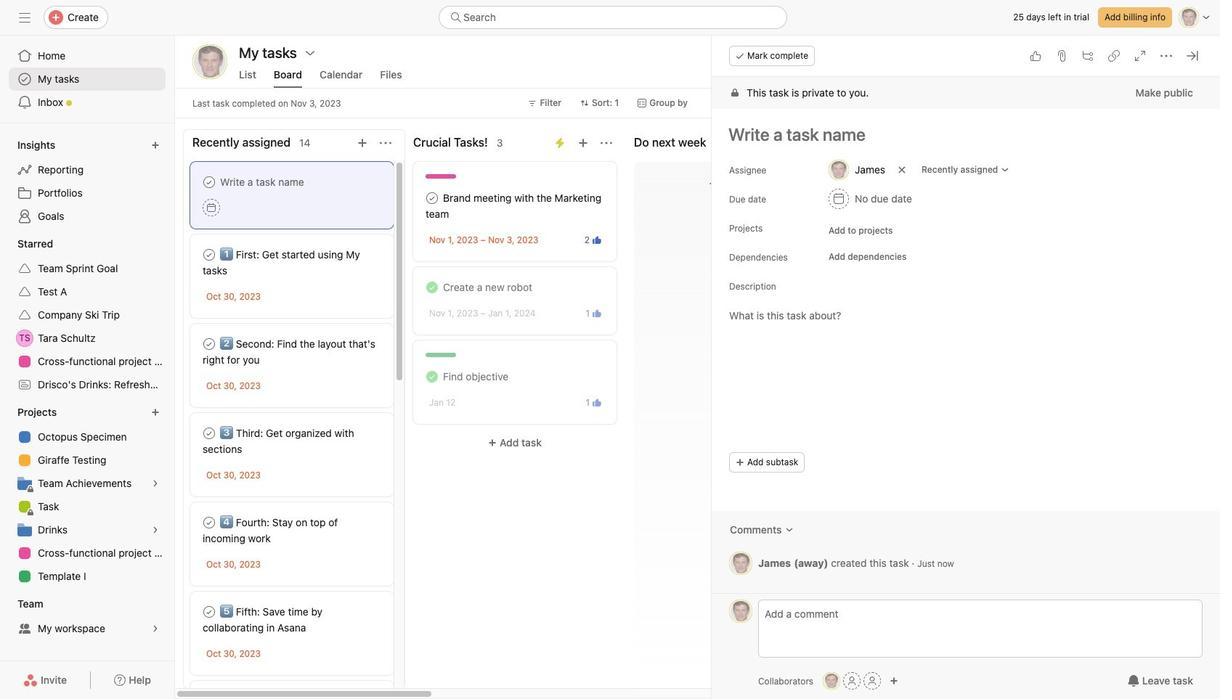 Task type: vqa. For each thing, say whether or not it's contained in the screenshot.
2 likes. You liked this task icon
yes



Task type: describe. For each thing, give the bounding box(es) containing it.
2 more section actions image from the left
[[601, 137, 612, 149]]

new project or portfolio image
[[151, 408, 160, 417]]

see details, my workspace image
[[151, 625, 160, 633]]

copy task link image
[[1109, 50, 1120, 62]]

5 mark complete checkbox from the top
[[200, 604, 218, 621]]

completed image for completed checkbox
[[424, 368, 441, 386]]

close details image
[[1187, 50, 1199, 62]]

see details, team achievements image
[[151, 479, 160, 488]]

2 add task image from the left
[[578, 137, 589, 149]]

more actions for this task image
[[1161, 50, 1172, 62]]

add or remove collaborators image
[[890, 677, 899, 686]]

completed image for completed option on the top
[[424, 279, 441, 296]]

mark complete image for fourth mark complete checkbox from the top of the page
[[200, 514, 218, 532]]

Completed checkbox
[[424, 279, 441, 296]]

projects element
[[0, 400, 174, 591]]

insights element
[[0, 132, 174, 231]]

global element
[[0, 36, 174, 123]]

2 likes. you liked this task image
[[593, 236, 601, 244]]

1 like. you liked this task image
[[593, 398, 601, 407]]

mark complete image for 3rd mark complete checkbox
[[200, 425, 218, 442]]

teams element
[[0, 591, 174, 644]]

hide sidebar image
[[19, 12, 31, 23]]

2 mark complete checkbox from the top
[[200, 336, 218, 353]]

Completed checkbox
[[424, 368, 441, 386]]



Task type: locate. For each thing, give the bounding box(es) containing it.
1 add task image from the left
[[357, 137, 368, 149]]

0 horizontal spatial add task image
[[357, 137, 368, 149]]

0 likes. click to like this task image
[[1030, 50, 1042, 62]]

mark complete image for mark complete option to the left
[[200, 174, 218, 191]]

0 horizontal spatial mark complete checkbox
[[200, 174, 218, 191]]

1 mark complete image from the top
[[200, 174, 218, 191]]

Task Name text field
[[719, 118, 1203, 151]]

3 mark complete checkbox from the top
[[200, 425, 218, 442]]

rules for crucial tasks! image
[[554, 137, 566, 149]]

list box
[[439, 6, 787, 29]]

1 horizontal spatial add task image
[[578, 137, 589, 149]]

1 more section actions image from the left
[[380, 137, 392, 149]]

see details, drinks image
[[151, 526, 160, 535]]

completed image
[[424, 279, 441, 296], [424, 368, 441, 386]]

Mark complete checkbox
[[200, 246, 218, 264], [200, 336, 218, 353], [200, 425, 218, 442], [200, 514, 218, 532], [200, 604, 218, 621]]

4 mark complete checkbox from the top
[[200, 514, 218, 532]]

0 vertical spatial mark complete image
[[200, 174, 218, 191]]

starred element
[[0, 231, 174, 400]]

0 vertical spatial completed image
[[424, 279, 441, 296]]

1 horizontal spatial more section actions image
[[601, 137, 612, 149]]

1 horizontal spatial mark complete checkbox
[[424, 190, 441, 207]]

full screen image
[[1135, 50, 1146, 62]]

mark complete image for 1st mark complete checkbox from the top
[[200, 246, 218, 264]]

add subtask image
[[1082, 50, 1094, 62]]

mark complete image for the right mark complete option
[[424, 190, 441, 207]]

1 completed image from the top
[[424, 279, 441, 296]]

remove assignee image
[[898, 166, 907, 174]]

mark complete image for 5th mark complete checkbox
[[200, 604, 218, 621]]

2 completed image from the top
[[424, 368, 441, 386]]

dialog
[[712, 36, 1220, 700]]

1 like. you liked this task image
[[593, 309, 601, 318]]

mark complete image
[[424, 190, 441, 207], [200, 425, 218, 442], [200, 514, 218, 532], [200, 604, 218, 621]]

2 vertical spatial mark complete image
[[200, 336, 218, 353]]

main content
[[712, 77, 1220, 593]]

Mark complete checkbox
[[200, 174, 218, 191], [424, 190, 441, 207]]

Write a task name text field
[[203, 174, 381, 190]]

mark complete image
[[200, 174, 218, 191], [200, 246, 218, 264], [200, 336, 218, 353]]

3 mark complete image from the top
[[200, 336, 218, 353]]

more section actions image
[[380, 137, 392, 149], [601, 137, 612, 149]]

attachments: add a file to this task, image
[[1056, 50, 1068, 62]]

mark complete image for fourth mark complete checkbox from the bottom
[[200, 336, 218, 353]]

new insights image
[[151, 141, 160, 150]]

show options image
[[304, 47, 316, 59]]

1 vertical spatial mark complete image
[[200, 246, 218, 264]]

0 horizontal spatial more section actions image
[[380, 137, 392, 149]]

add task image
[[357, 137, 368, 149], [578, 137, 589, 149]]

1 vertical spatial completed image
[[424, 368, 441, 386]]

1 mark complete checkbox from the top
[[200, 246, 218, 264]]

2 mark complete image from the top
[[200, 246, 218, 264]]



